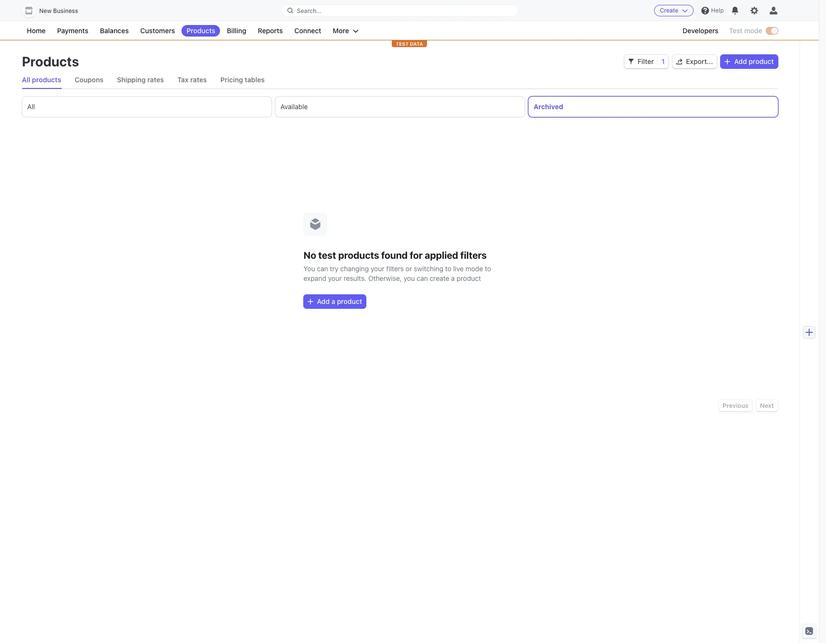 Task type: locate. For each thing, give the bounding box(es) containing it.
1 horizontal spatial svg image
[[725, 59, 731, 65]]

customers
[[140, 26, 175, 35]]

tab list containing all products
[[22, 71, 778, 89]]

1 vertical spatial products
[[338, 250, 379, 261]]

can down switching
[[417, 274, 428, 282]]

help
[[712, 7, 724, 14]]

pricing tables
[[220, 76, 265, 84]]

2 vertical spatial product
[[337, 297, 362, 306]]

export... button
[[673, 55, 717, 68]]

0 horizontal spatial product
[[337, 297, 362, 306]]

1 vertical spatial tab list
[[22, 97, 778, 117]]

0 horizontal spatial a
[[332, 297, 335, 306]]

product
[[749, 57, 774, 66], [457, 274, 481, 282], [337, 297, 362, 306]]

0 vertical spatial product
[[749, 57, 774, 66]]

test
[[318, 250, 336, 261]]

products left billing
[[187, 26, 215, 35]]

tax rates
[[177, 76, 207, 84]]

create
[[430, 274, 450, 282]]

payments
[[57, 26, 88, 35]]

1 horizontal spatial your
[[371, 265, 385, 273]]

your up otherwise,
[[371, 265, 385, 273]]

more
[[333, 26, 349, 35]]

applied
[[425, 250, 458, 261]]

1 horizontal spatial to
[[485, 265, 491, 273]]

0 vertical spatial svg image
[[725, 59, 731, 65]]

all
[[22, 76, 30, 84], [27, 103, 35, 111]]

products left coupons
[[32, 76, 61, 84]]

live
[[453, 265, 464, 273]]

available
[[281, 103, 308, 111]]

archived
[[534, 103, 563, 111]]

a down 'try' on the left of the page
[[332, 297, 335, 306]]

billing
[[227, 26, 246, 35]]

0 vertical spatial products
[[187, 26, 215, 35]]

1 horizontal spatial add
[[735, 57, 747, 66]]

rates right shipping
[[147, 76, 164, 84]]

1 vertical spatial all
[[27, 103, 35, 111]]

1 horizontal spatial product
[[457, 274, 481, 282]]

to right live on the top
[[485, 265, 491, 273]]

0 horizontal spatial products
[[32, 76, 61, 84]]

svg image right 1
[[677, 59, 682, 65]]

changing
[[340, 265, 369, 273]]

rates
[[147, 76, 164, 84], [190, 76, 207, 84]]

developers
[[683, 26, 719, 35]]

products inside products link
[[187, 26, 215, 35]]

shipping rates
[[117, 76, 164, 84]]

0 horizontal spatial filters
[[386, 265, 404, 273]]

product inside "link"
[[749, 57, 774, 66]]

tab list containing all
[[22, 97, 778, 117]]

0 vertical spatial a
[[451, 274, 455, 282]]

products up changing
[[338, 250, 379, 261]]

svg image inside add a product link
[[308, 299, 313, 305]]

a down live on the top
[[451, 274, 455, 282]]

all button
[[22, 97, 271, 117]]

products inside 'no test products found for applied filters you can try changing your filters or switching to live mode to expand your results. otherwise, you can create a product'
[[338, 250, 379, 261]]

reports
[[258, 26, 283, 35]]

Search… text field
[[282, 5, 518, 17]]

your
[[371, 265, 385, 273], [328, 274, 342, 282]]

pricing tables link
[[220, 71, 265, 89]]

0 horizontal spatial products
[[22, 53, 79, 69]]

0 vertical spatial all
[[22, 76, 30, 84]]

balances link
[[95, 25, 134, 37]]

svg image for add product
[[725, 59, 731, 65]]

help button
[[698, 3, 728, 18]]

filters down the found
[[386, 265, 404, 273]]

1 horizontal spatial mode
[[745, 26, 763, 35]]

add down test
[[735, 57, 747, 66]]

2 tab list from the top
[[22, 97, 778, 117]]

1 horizontal spatial rates
[[190, 76, 207, 84]]

coupons link
[[75, 71, 104, 89]]

results.
[[344, 274, 367, 282]]

all inside 'button'
[[27, 103, 35, 111]]

1 vertical spatial svg image
[[308, 299, 313, 305]]

products up all products
[[22, 53, 79, 69]]

0 vertical spatial add
[[735, 57, 747, 66]]

1 horizontal spatial filters
[[461, 250, 487, 261]]

product inside 'no test products found for applied filters you can try changing your filters or switching to live mode to expand your results. otherwise, you can create a product'
[[457, 274, 481, 282]]

add down expand at the top of the page
[[317, 297, 330, 306]]

can
[[317, 265, 328, 273], [417, 274, 428, 282]]

1 rates from the left
[[147, 76, 164, 84]]

available button
[[275, 97, 525, 117]]

a
[[451, 274, 455, 282], [332, 297, 335, 306]]

1 horizontal spatial products
[[338, 250, 379, 261]]

0 vertical spatial filters
[[461, 250, 487, 261]]

1 vertical spatial product
[[457, 274, 481, 282]]

add inside "link"
[[735, 57, 747, 66]]

0 horizontal spatial mode
[[466, 265, 483, 273]]

products
[[32, 76, 61, 84], [338, 250, 379, 261]]

1 vertical spatial add
[[317, 297, 330, 306]]

svg image inside add product "link"
[[725, 59, 731, 65]]

filters
[[461, 250, 487, 261], [386, 265, 404, 273]]

can left 'try' on the left of the page
[[317, 265, 328, 273]]

0 horizontal spatial your
[[328, 274, 342, 282]]

0 horizontal spatial svg image
[[628, 59, 634, 65]]

1 vertical spatial mode
[[466, 265, 483, 273]]

your down 'try' on the left of the page
[[328, 274, 342, 282]]

svg image left add product
[[725, 59, 731, 65]]

to
[[445, 265, 452, 273], [485, 265, 491, 273]]

all products
[[22, 76, 61, 84]]

no
[[304, 250, 316, 261]]

1 horizontal spatial a
[[451, 274, 455, 282]]

1 vertical spatial can
[[417, 274, 428, 282]]

product down results.
[[337, 297, 362, 306]]

mode right test
[[745, 26, 763, 35]]

product down test mode
[[749, 57, 774, 66]]

shipping rates link
[[117, 71, 164, 89]]

product down live on the top
[[457, 274, 481, 282]]

test mode
[[729, 26, 763, 35]]

no test products found for applied filters you can try changing your filters or switching to live mode to expand your results. otherwise, you can create a product
[[304, 250, 491, 282]]

0 vertical spatial tab list
[[22, 71, 778, 89]]

rates for tax rates
[[190, 76, 207, 84]]

otherwise,
[[368, 274, 402, 282]]

1 tab list from the top
[[22, 71, 778, 89]]

svg image left filter
[[628, 59, 634, 65]]

0 vertical spatial your
[[371, 265, 385, 273]]

pricing
[[220, 76, 243, 84]]

filters up live on the top
[[461, 250, 487, 261]]

0 horizontal spatial rates
[[147, 76, 164, 84]]

svg image
[[628, 59, 634, 65], [677, 59, 682, 65]]

0 vertical spatial products
[[32, 76, 61, 84]]

0 horizontal spatial add
[[317, 297, 330, 306]]

2 rates from the left
[[190, 76, 207, 84]]

mode
[[745, 26, 763, 35], [466, 265, 483, 273]]

svg image down expand at the top of the page
[[308, 299, 313, 305]]

svg image
[[725, 59, 731, 65], [308, 299, 313, 305]]

1 horizontal spatial can
[[417, 274, 428, 282]]

reports link
[[253, 25, 288, 37]]

rates right tax
[[190, 76, 207, 84]]

add
[[735, 57, 747, 66], [317, 297, 330, 306]]

archived button
[[529, 97, 778, 117]]

1 horizontal spatial svg image
[[677, 59, 682, 65]]

new
[[39, 7, 52, 14]]

found
[[381, 250, 408, 261]]

search…
[[297, 7, 321, 14]]

0 vertical spatial can
[[317, 265, 328, 273]]

0 horizontal spatial to
[[445, 265, 452, 273]]

home link
[[22, 25, 50, 37]]

0 horizontal spatial svg image
[[308, 299, 313, 305]]

mode right live on the top
[[466, 265, 483, 273]]

2 svg image from the left
[[677, 59, 682, 65]]

products
[[187, 26, 215, 35], [22, 53, 79, 69]]

1 vertical spatial filters
[[386, 265, 404, 273]]

or
[[406, 265, 412, 273]]

home
[[27, 26, 46, 35]]

to left live on the top
[[445, 265, 452, 273]]

tab list
[[22, 71, 778, 89], [22, 97, 778, 117]]

1 horizontal spatial products
[[187, 26, 215, 35]]

mode inside 'no test products found for applied filters you can try changing your filters or switching to live mode to expand your results. otherwise, you can create a product'
[[466, 265, 483, 273]]

filter
[[638, 57, 654, 66]]

2 horizontal spatial product
[[749, 57, 774, 66]]



Task type: describe. For each thing, give the bounding box(es) containing it.
tax
[[177, 76, 189, 84]]

switching
[[414, 265, 444, 273]]

customers link
[[136, 25, 180, 37]]

Search… search field
[[282, 5, 518, 17]]

new business button
[[22, 4, 88, 17]]

1 vertical spatial your
[[328, 274, 342, 282]]

tax rates link
[[177, 71, 207, 89]]

for
[[410, 250, 423, 261]]

all for all
[[27, 103, 35, 111]]

payments link
[[52, 25, 93, 37]]

add for add a product
[[317, 297, 330, 306]]

all for all products
[[22, 76, 30, 84]]

test
[[729, 26, 743, 35]]

test
[[396, 41, 409, 47]]

connect link
[[290, 25, 326, 37]]

2 to from the left
[[485, 265, 491, 273]]

previous
[[723, 402, 749, 410]]

balances
[[100, 26, 129, 35]]

1 vertical spatial a
[[332, 297, 335, 306]]

billing link
[[222, 25, 251, 37]]

you
[[304, 265, 315, 273]]

try
[[330, 265, 339, 273]]

coupons
[[75, 76, 104, 84]]

products link
[[182, 25, 220, 37]]

developers link
[[678, 25, 724, 37]]

add product link
[[721, 55, 778, 68]]

svg image inside export... popup button
[[677, 59, 682, 65]]

shipping
[[117, 76, 146, 84]]

add a product link
[[304, 295, 366, 308]]

add for add product
[[735, 57, 747, 66]]

1
[[662, 57, 665, 66]]

1 vertical spatial products
[[22, 53, 79, 69]]

notifications image
[[732, 7, 740, 14]]

next
[[760, 402, 774, 410]]

rates for shipping rates
[[147, 76, 164, 84]]

0 vertical spatial mode
[[745, 26, 763, 35]]

create button
[[654, 5, 694, 16]]

svg image for add a product
[[308, 299, 313, 305]]

previous button
[[719, 400, 753, 412]]

test data
[[396, 41, 423, 47]]

1 to from the left
[[445, 265, 452, 273]]

1 svg image from the left
[[628, 59, 634, 65]]

0 horizontal spatial can
[[317, 265, 328, 273]]

new business
[[39, 7, 78, 14]]

products inside tab list
[[32, 76, 61, 84]]

business
[[53, 7, 78, 14]]

create
[[660, 7, 679, 14]]

tables
[[245, 76, 265, 84]]

data
[[410, 41, 423, 47]]

expand
[[304, 274, 326, 282]]

a inside 'no test products found for applied filters you can try changing your filters or switching to live mode to expand your results. otherwise, you can create a product'
[[451, 274, 455, 282]]

connect
[[294, 26, 321, 35]]

export...
[[686, 57, 713, 66]]

add product
[[735, 57, 774, 66]]

add a product
[[317, 297, 362, 306]]

more button
[[328, 25, 364, 37]]

you
[[404, 274, 415, 282]]

all products link
[[22, 71, 61, 89]]

next button
[[756, 400, 778, 412]]



Task type: vqa. For each thing, say whether or not it's contained in the screenshot.
Add product link
yes



